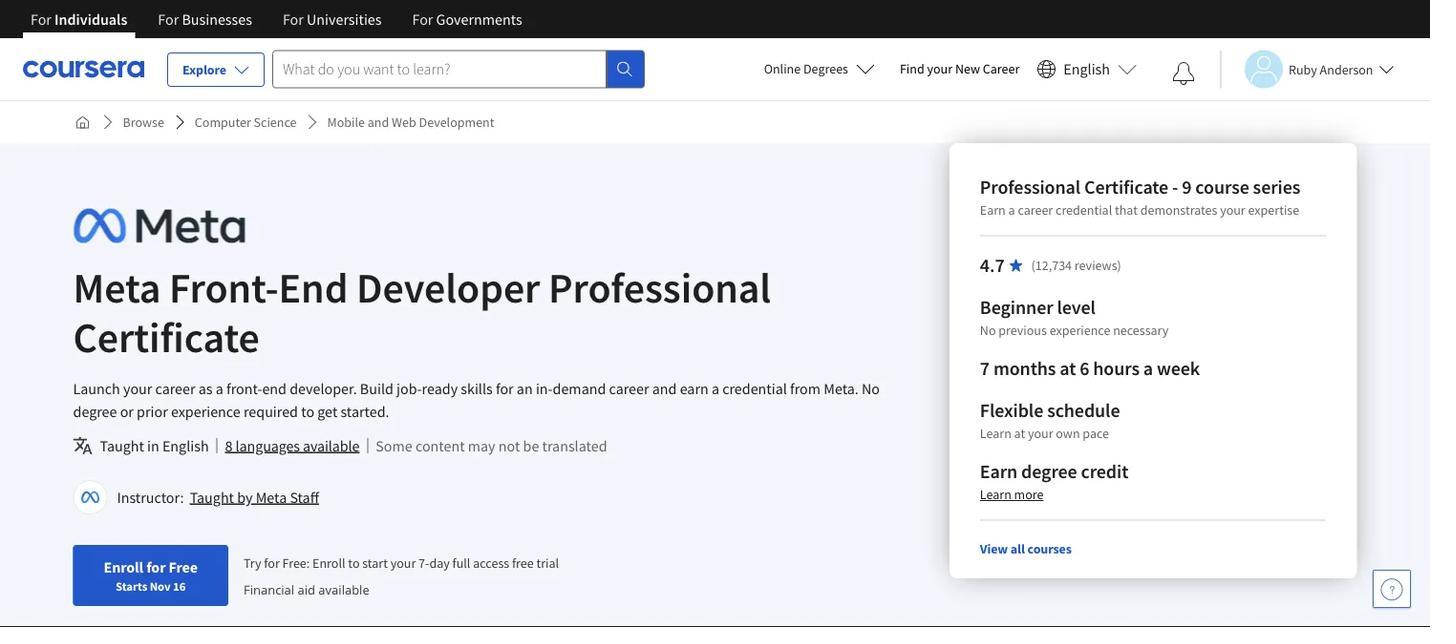 Task type: describe. For each thing, give the bounding box(es) containing it.
beginner
[[980, 296, 1054, 320]]

full
[[453, 555, 471, 572]]

expertise
[[1249, 202, 1300, 219]]

own
[[1056, 425, 1080, 442]]

instructor: taught by meta staff
[[117, 488, 319, 507]]

taught in english
[[100, 437, 209, 456]]

earn
[[680, 379, 709, 399]]

aid
[[298, 581, 315, 599]]

0 vertical spatial and
[[368, 114, 389, 131]]

explore
[[183, 61, 227, 78]]

financial aid available button
[[244, 581, 370, 599]]

flexible
[[980, 399, 1044, 423]]

professional inside meta front-end developer professional certificate
[[549, 261, 771, 314]]

enroll for free starts nov 16
[[104, 558, 198, 594]]

help center image
[[1381, 578, 1404, 601]]

ruby anderson
[[1289, 61, 1374, 78]]

8
[[225, 437, 233, 456]]

-
[[1173, 175, 1179, 199]]

meta image
[[73, 205, 245, 248]]

certificate inside meta front-end developer professional certificate
[[73, 311, 260, 364]]

earn degree credit learn more
[[980, 460, 1129, 504]]

financial
[[244, 581, 294, 599]]

learn inside flexible schedule learn at your own pace
[[980, 425, 1012, 442]]

degree inside earn degree credit learn more
[[1022, 460, 1078, 484]]

for for enroll for free
[[146, 558, 166, 577]]

development
[[419, 114, 495, 131]]

7
[[980, 357, 990, 381]]

earn inside earn degree credit learn more
[[980, 460, 1018, 484]]

content
[[416, 437, 465, 456]]

career
[[983, 60, 1020, 77]]

mobile and web development link
[[320, 105, 502, 140]]

for for governments
[[412, 10, 433, 29]]

in
[[147, 437, 159, 456]]

launch your career as a front-end developer. build job-ready skills for an in-demand career and earn a credential from meta. no degree or prior experience required to get started.
[[73, 379, 880, 421]]

credential inside professional certificate - 9 course series earn a career credential that demonstrates your expertise
[[1056, 202, 1113, 219]]

developer.
[[290, 379, 357, 399]]

trial
[[537, 555, 559, 572]]

translated
[[542, 437, 607, 456]]

no inside beginner level no previous experience necessary
[[980, 322, 996, 339]]

online degrees
[[764, 60, 849, 77]]

skills
[[461, 379, 493, 399]]

a inside professional certificate - 9 course series earn a career credential that demonstrates your expertise
[[1009, 202, 1016, 219]]

ruby anderson button
[[1220, 50, 1395, 88]]

previous
[[999, 322, 1047, 339]]

find
[[900, 60, 925, 77]]

beginner level no previous experience necessary
[[980, 296, 1169, 339]]

instructor:
[[117, 488, 184, 507]]

computer science
[[195, 114, 297, 131]]

credit
[[1081, 460, 1129, 484]]

hours
[[1094, 357, 1140, 381]]

to inside try for free: enroll to start your 7-day full access free trial financial aid available
[[348, 555, 360, 572]]

meta.
[[824, 379, 859, 399]]

and inside "launch your career as a front-end developer. build job-ready skills for an in-demand career and earn a credential from meta. no degree or prior experience required to get started."
[[652, 379, 677, 399]]

learn more link
[[980, 486, 1044, 504]]

demand
[[553, 379, 606, 399]]

for for try for free: enroll to start your 7-day full access free trial
[[264, 555, 280, 572]]

job-
[[397, 379, 422, 399]]

experience inside "launch your career as a front-end developer. build job-ready skills for an in-demand career and earn a credential from meta. no degree or prior experience required to get started."
[[171, 402, 241, 421]]

degree inside "launch your career as a front-end developer. build job-ready skills for an in-demand career and earn a credential from meta. no degree or prior experience required to get started."
[[73, 402, 117, 421]]

ready
[[422, 379, 458, 399]]

all
[[1011, 541, 1025, 558]]

browse
[[123, 114, 164, 131]]

series
[[1254, 175, 1301, 199]]

degrees
[[804, 60, 849, 77]]

your right find
[[928, 60, 953, 77]]

end
[[279, 261, 348, 314]]

available inside try for free: enroll to start your 7-day full access free trial financial aid available
[[319, 581, 370, 599]]

reviews)
[[1075, 257, 1122, 274]]

course
[[1196, 175, 1250, 199]]

for governments
[[412, 10, 522, 29]]

find your new career link
[[891, 57, 1030, 81]]

online
[[764, 60, 801, 77]]

professional inside professional certificate - 9 course series earn a career credential that demonstrates your expertise
[[980, 175, 1081, 199]]

available inside button
[[303, 437, 360, 456]]

1 vertical spatial meta
[[256, 488, 287, 507]]

english button
[[1030, 38, 1145, 100]]

9
[[1182, 175, 1192, 199]]

anderson
[[1320, 61, 1374, 78]]

for individuals
[[31, 10, 127, 29]]

0 horizontal spatial taught
[[100, 437, 144, 456]]

launch
[[73, 379, 120, 399]]

find your new career
[[900, 60, 1020, 77]]

1 horizontal spatial career
[[609, 379, 649, 399]]

view all courses
[[980, 541, 1072, 558]]

view all courses link
[[980, 541, 1072, 558]]

(12,734 reviews)
[[1032, 257, 1122, 274]]



Task type: locate. For each thing, give the bounding box(es) containing it.
0 horizontal spatial at
[[1015, 425, 1026, 442]]

and left web
[[368, 114, 389, 131]]

science
[[254, 114, 297, 131]]

1 vertical spatial credential
[[723, 379, 787, 399]]

new
[[956, 60, 981, 77]]

level
[[1057, 296, 1096, 320]]

learn inside earn degree credit learn more
[[980, 486, 1012, 504]]

mobile
[[327, 114, 365, 131]]

end
[[262, 379, 287, 399]]

0 horizontal spatial credential
[[723, 379, 787, 399]]

languages
[[236, 437, 300, 456]]

(12,734
[[1032, 257, 1072, 274]]

for universities
[[283, 10, 382, 29]]

2 learn from the top
[[980, 486, 1012, 504]]

0 horizontal spatial for
[[146, 558, 166, 577]]

0 horizontal spatial no
[[862, 379, 880, 399]]

show notifications image
[[1173, 62, 1196, 85]]

for up nov
[[146, 558, 166, 577]]

start
[[362, 555, 388, 572]]

1 vertical spatial taught
[[190, 488, 234, 507]]

experience down "level" in the right of the page
[[1050, 322, 1111, 339]]

your inside flexible schedule learn at your own pace
[[1028, 425, 1054, 442]]

0 vertical spatial experience
[[1050, 322, 1111, 339]]

1 horizontal spatial professional
[[980, 175, 1081, 199]]

enroll inside try for free: enroll to start your 7-day full access free trial financial aid available
[[313, 555, 346, 572]]

meta
[[73, 261, 161, 314], [256, 488, 287, 507]]

meta down meta image
[[73, 261, 161, 314]]

your left own
[[1028, 425, 1054, 442]]

front-
[[169, 261, 279, 314]]

for for universities
[[283, 10, 304, 29]]

7-
[[419, 555, 430, 572]]

1 horizontal spatial for
[[264, 555, 280, 572]]

1 horizontal spatial to
[[348, 555, 360, 572]]

earn up the learn more link
[[980, 460, 1018, 484]]

at left the 6
[[1060, 357, 1076, 381]]

meta inside meta front-end developer professional certificate
[[73, 261, 161, 314]]

learn left more
[[980, 486, 1012, 504]]

schedule
[[1048, 399, 1121, 423]]

1 vertical spatial and
[[652, 379, 677, 399]]

try
[[244, 555, 261, 572]]

build
[[360, 379, 394, 399]]

pace
[[1083, 425, 1110, 442]]

home image
[[75, 115, 90, 130]]

for up what do you want to learn? text field
[[412, 10, 433, 29]]

to left get
[[301, 402, 314, 421]]

at inside flexible schedule learn at your own pace
[[1015, 425, 1026, 442]]

3 for from the left
[[283, 10, 304, 29]]

1 vertical spatial no
[[862, 379, 880, 399]]

0 vertical spatial degree
[[73, 402, 117, 421]]

available down get
[[303, 437, 360, 456]]

earn inside professional certificate - 9 course series earn a career credential that demonstrates your expertise
[[980, 202, 1006, 219]]

1 horizontal spatial experience
[[1050, 322, 1111, 339]]

nov
[[150, 579, 171, 594]]

english right in
[[162, 437, 209, 456]]

english inside 'button'
[[1064, 60, 1111, 79]]

1 vertical spatial earn
[[980, 460, 1018, 484]]

0 horizontal spatial enroll
[[104, 558, 143, 577]]

taught by meta staff link
[[190, 488, 319, 507]]

meta right by
[[256, 488, 287, 507]]

computer science link
[[187, 105, 304, 140]]

enroll up starts
[[104, 558, 143, 577]]

staff
[[290, 488, 319, 507]]

0 vertical spatial at
[[1060, 357, 1076, 381]]

1 horizontal spatial at
[[1060, 357, 1076, 381]]

earn up 4.7
[[980, 202, 1006, 219]]

1 horizontal spatial certificate
[[1085, 175, 1169, 199]]

coursera image
[[23, 54, 144, 84]]

experience down as
[[171, 402, 241, 421]]

0 vertical spatial available
[[303, 437, 360, 456]]

for left universities
[[283, 10, 304, 29]]

professional certificate - 9 course series earn a career credential that demonstrates your expertise
[[980, 175, 1301, 219]]

no inside "launch your career as a front-end developer. build job-ready skills for an in-demand career and earn a credential from meta. no degree or prior experience required to get started."
[[862, 379, 880, 399]]

2 horizontal spatial career
[[1018, 202, 1053, 219]]

1 horizontal spatial and
[[652, 379, 677, 399]]

a
[[1009, 202, 1016, 219], [1144, 357, 1154, 381], [216, 379, 223, 399], [712, 379, 720, 399]]

and
[[368, 114, 389, 131], [652, 379, 677, 399]]

2 horizontal spatial for
[[496, 379, 514, 399]]

for inside enroll for free starts nov 16
[[146, 558, 166, 577]]

required
[[244, 402, 298, 421]]

mobile and web development
[[327, 114, 495, 131]]

english right career
[[1064, 60, 1111, 79]]

8 languages available button
[[225, 435, 360, 458]]

week
[[1157, 357, 1200, 381]]

your inside try for free: enroll to start your 7-day full access free trial financial aid available
[[391, 555, 416, 572]]

What do you want to learn? text field
[[272, 50, 607, 88]]

None search field
[[272, 50, 645, 88]]

credential inside "launch your career as a front-end developer. build job-ready skills for an in-demand career and earn a credential from meta. no degree or prior experience required to get started."
[[723, 379, 787, 399]]

0 vertical spatial professional
[[980, 175, 1081, 199]]

0 horizontal spatial meta
[[73, 261, 161, 314]]

1 horizontal spatial no
[[980, 322, 996, 339]]

experience inside beginner level no previous experience necessary
[[1050, 322, 1111, 339]]

front-
[[226, 379, 262, 399]]

individuals
[[55, 10, 127, 29]]

0 vertical spatial credential
[[1056, 202, 1113, 219]]

from
[[790, 379, 821, 399]]

an
[[517, 379, 533, 399]]

0 horizontal spatial to
[[301, 402, 314, 421]]

flexible schedule learn at your own pace
[[980, 399, 1121, 442]]

0 horizontal spatial experience
[[171, 402, 241, 421]]

banner navigation
[[15, 0, 538, 38]]

1 vertical spatial experience
[[171, 402, 241, 421]]

taught by meta staff image
[[76, 484, 105, 512]]

1 vertical spatial english
[[162, 437, 209, 456]]

certificate up as
[[73, 311, 260, 364]]

career left as
[[155, 379, 195, 399]]

0 vertical spatial certificate
[[1085, 175, 1169, 199]]

explore button
[[167, 53, 265, 87]]

0 horizontal spatial career
[[155, 379, 195, 399]]

taught left by
[[190, 488, 234, 507]]

enroll
[[313, 555, 346, 572], [104, 558, 143, 577]]

for left an
[[496, 379, 514, 399]]

1 learn from the top
[[980, 425, 1012, 442]]

0 vertical spatial no
[[980, 322, 996, 339]]

for for individuals
[[31, 10, 52, 29]]

1 horizontal spatial degree
[[1022, 460, 1078, 484]]

free
[[169, 558, 198, 577]]

certificate inside professional certificate - 9 course series earn a career credential that demonstrates your expertise
[[1085, 175, 1169, 199]]

your left the 7-
[[391, 555, 416, 572]]

english
[[1064, 60, 1111, 79], [162, 437, 209, 456]]

computer
[[195, 114, 251, 131]]

your
[[928, 60, 953, 77], [1221, 202, 1246, 219], [123, 379, 152, 399], [1028, 425, 1054, 442], [391, 555, 416, 572]]

free:
[[282, 555, 310, 572]]

in-
[[536, 379, 553, 399]]

your inside "launch your career as a front-end developer. build job-ready skills for an in-demand career and earn a credential from meta. no degree or prior experience required to get started."
[[123, 379, 152, 399]]

and left "earn" at left
[[652, 379, 677, 399]]

1 vertical spatial certificate
[[73, 311, 260, 364]]

1 horizontal spatial meta
[[256, 488, 287, 507]]

developer
[[357, 261, 540, 314]]

1 horizontal spatial english
[[1064, 60, 1111, 79]]

taught left in
[[100, 437, 144, 456]]

necessary
[[1114, 322, 1169, 339]]

1 vertical spatial professional
[[549, 261, 771, 314]]

web
[[392, 114, 416, 131]]

your down course
[[1221, 202, 1246, 219]]

degree up more
[[1022, 460, 1078, 484]]

1 earn from the top
[[980, 202, 1006, 219]]

be
[[523, 437, 539, 456]]

0 horizontal spatial professional
[[549, 261, 771, 314]]

governments
[[436, 10, 522, 29]]

career up (12,734
[[1018, 202, 1053, 219]]

by
[[237, 488, 253, 507]]

credential
[[1056, 202, 1113, 219], [723, 379, 787, 399]]

career inside professional certificate - 9 course series earn a career credential that demonstrates your expertise
[[1018, 202, 1053, 219]]

1 vertical spatial degree
[[1022, 460, 1078, 484]]

career right demand
[[609, 379, 649, 399]]

1 horizontal spatial enroll
[[313, 555, 346, 572]]

enroll right free:
[[313, 555, 346, 572]]

your up or at bottom left
[[123, 379, 152, 399]]

universities
[[307, 10, 382, 29]]

or
[[120, 402, 134, 421]]

certificate up "that"
[[1085, 175, 1169, 199]]

some content may not be translated
[[376, 437, 607, 456]]

0 vertical spatial taught
[[100, 437, 144, 456]]

available right aid
[[319, 581, 370, 599]]

for inside try for free: enroll to start your 7-day full access free trial financial aid available
[[264, 555, 280, 572]]

that
[[1115, 202, 1138, 219]]

experience
[[1050, 322, 1111, 339], [171, 402, 241, 421]]

0 horizontal spatial degree
[[73, 402, 117, 421]]

for right try
[[264, 555, 280, 572]]

learn down flexible
[[980, 425, 1012, 442]]

browse link
[[115, 105, 172, 140]]

degree down launch
[[73, 402, 117, 421]]

6
[[1080, 357, 1090, 381]]

1 vertical spatial at
[[1015, 425, 1026, 442]]

2 earn from the top
[[980, 460, 1018, 484]]

to left start
[[348, 555, 360, 572]]

1 for from the left
[[31, 10, 52, 29]]

to inside "launch your career as a front-end developer. build job-ready skills for an in-demand career and earn a credential from meta. no degree or prior experience required to get started."
[[301, 402, 314, 421]]

credential left from
[[723, 379, 787, 399]]

not
[[499, 437, 520, 456]]

for left the businesses
[[158, 10, 179, 29]]

0 vertical spatial english
[[1064, 60, 1111, 79]]

for for businesses
[[158, 10, 179, 29]]

1 vertical spatial learn
[[980, 486, 1012, 504]]

0 horizontal spatial english
[[162, 437, 209, 456]]

0 vertical spatial to
[[301, 402, 314, 421]]

for
[[496, 379, 514, 399], [264, 555, 280, 572], [146, 558, 166, 577]]

degree
[[73, 402, 117, 421], [1022, 460, 1078, 484]]

0 vertical spatial learn
[[980, 425, 1012, 442]]

at down flexible
[[1015, 425, 1026, 442]]

enroll inside enroll for free starts nov 16
[[104, 558, 143, 577]]

learn
[[980, 425, 1012, 442], [980, 486, 1012, 504]]

1 vertical spatial to
[[348, 555, 360, 572]]

may
[[468, 437, 496, 456]]

your inside professional certificate - 9 course series earn a career credential that demonstrates your expertise
[[1221, 202, 1246, 219]]

4 for from the left
[[412, 10, 433, 29]]

for left individuals
[[31, 10, 52, 29]]

no left previous
[[980, 322, 996, 339]]

2 for from the left
[[158, 10, 179, 29]]

view
[[980, 541, 1008, 558]]

1 vertical spatial available
[[319, 581, 370, 599]]

0 vertical spatial earn
[[980, 202, 1006, 219]]

access
[[473, 555, 510, 572]]

certificate
[[1085, 175, 1169, 199], [73, 311, 260, 364]]

try for free: enroll to start your 7-day full access free trial financial aid available
[[244, 555, 559, 599]]

16
[[173, 579, 186, 594]]

for inside "launch your career as a front-end developer. build job-ready skills for an in-demand career and earn a credential from meta. no degree or prior experience required to get started."
[[496, 379, 514, 399]]

no right meta.
[[862, 379, 880, 399]]

1 horizontal spatial taught
[[190, 488, 234, 507]]

starts
[[116, 579, 147, 594]]

prior
[[137, 402, 168, 421]]

7 months at 6 hours a week
[[980, 357, 1200, 381]]

0 vertical spatial meta
[[73, 261, 161, 314]]

0 horizontal spatial certificate
[[73, 311, 260, 364]]

0 horizontal spatial and
[[368, 114, 389, 131]]

credential left "that"
[[1056, 202, 1113, 219]]

1 horizontal spatial credential
[[1056, 202, 1113, 219]]

as
[[199, 379, 213, 399]]

taught
[[100, 437, 144, 456], [190, 488, 234, 507]]



Task type: vqa. For each thing, say whether or not it's contained in the screenshot.
Certificate
yes



